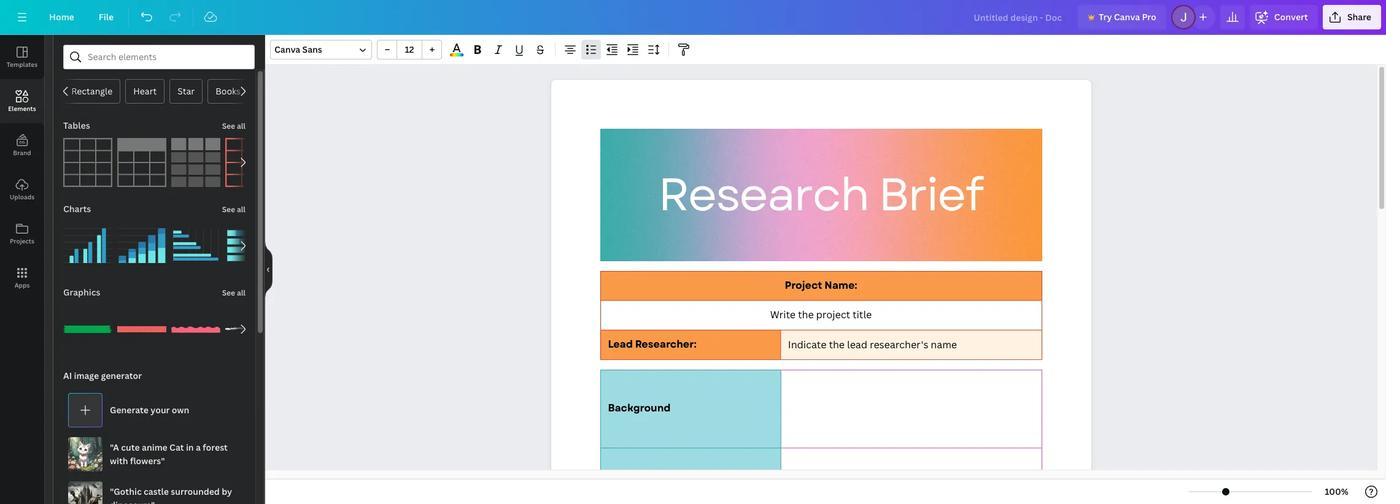 Task type: locate. For each thing, give the bounding box(es) containing it.
heart
[[133, 85, 157, 97]]

in
[[186, 442, 194, 454]]

your
[[151, 405, 170, 416]]

graphics
[[63, 287, 100, 298]]

2 vertical spatial see
[[222, 288, 235, 298]]

see
[[222, 121, 235, 131], [222, 204, 235, 215], [222, 288, 235, 298]]

0 horizontal spatial canva
[[274, 44, 300, 55]]

"gothic castle surrounded by dinosaurs"
[[110, 486, 232, 505]]

share button
[[1323, 5, 1381, 29]]

see all button for graphics
[[221, 281, 247, 305]]

see all button for tables
[[221, 114, 247, 138]]

templates
[[7, 60, 38, 69]]

0 vertical spatial see
[[222, 121, 235, 131]]

1 horizontal spatial canva
[[1114, 11, 1140, 23]]

see for tables
[[222, 121, 235, 131]]

1 add this table to the canvas image from the left
[[63, 138, 112, 187]]

group
[[377, 40, 442, 60], [63, 214, 112, 271], [117, 214, 166, 271], [171, 214, 220, 271], [225, 222, 274, 271], [63, 298, 112, 354], [117, 305, 166, 354], [171, 305, 220, 354], [225, 305, 274, 354]]

cute
[[121, 442, 140, 454]]

uploads
[[10, 193, 34, 201]]

canva sans
[[274, 44, 322, 55]]

playful decorative wavy banner image
[[171, 305, 220, 354]]

canva right 'try'
[[1114, 11, 1140, 23]]

add this table to the canvas image
[[63, 138, 112, 187], [117, 138, 166, 187], [171, 138, 220, 187], [225, 138, 274, 187]]

2 vertical spatial see all
[[222, 288, 246, 298]]

ai
[[63, 370, 72, 382]]

1 see all from the top
[[222, 121, 246, 131]]

0 vertical spatial canva
[[1114, 11, 1140, 23]]

2 vertical spatial see all button
[[221, 281, 247, 305]]

all
[[237, 121, 246, 131], [237, 204, 246, 215], [237, 288, 246, 298]]

cat
[[170, 442, 184, 454]]

0 vertical spatial see all
[[222, 121, 246, 131]]

"gothic
[[110, 486, 142, 498]]

try
[[1099, 11, 1112, 23]]

see all button for charts
[[221, 197, 247, 222]]

see all
[[222, 121, 246, 131], [222, 204, 246, 215], [222, 288, 246, 298]]

generator
[[101, 370, 142, 382]]

1 vertical spatial all
[[237, 204, 246, 215]]

2 add this table to the canvas image from the left
[[117, 138, 166, 187]]

torn paper banner with space for text image
[[225, 305, 274, 354]]

image
[[74, 370, 99, 382]]

tables button
[[62, 114, 91, 138]]

3 see all from the top
[[222, 288, 246, 298]]

forest
[[203, 442, 228, 454]]

0 vertical spatial all
[[237, 121, 246, 131]]

flowers"
[[130, 456, 165, 467]]

main menu bar
[[0, 0, 1386, 35]]

2 see all from the top
[[222, 204, 246, 215]]

canva left sans
[[274, 44, 300, 55]]

side panel tab list
[[0, 35, 44, 300]]

1 see all button from the top
[[221, 114, 247, 138]]

home link
[[39, 5, 84, 29]]

sans
[[302, 44, 322, 55]]

3 see from the top
[[222, 288, 235, 298]]

1 vertical spatial see all button
[[221, 197, 247, 222]]

2 all from the top
[[237, 204, 246, 215]]

research brief
[[658, 162, 983, 228]]

charts
[[63, 203, 91, 215]]

2 vertical spatial all
[[237, 288, 246, 298]]

anime
[[142, 442, 167, 454]]

projects
[[10, 237, 34, 246]]

2 see from the top
[[222, 204, 235, 215]]

brief
[[878, 162, 983, 228]]

rectangle button
[[63, 79, 120, 104]]

canva
[[1114, 11, 1140, 23], [274, 44, 300, 55]]

tables
[[63, 120, 90, 131]]

charts button
[[62, 197, 92, 222]]

share
[[1348, 11, 1372, 23]]

3 all from the top
[[237, 288, 246, 298]]

1 vertical spatial see
[[222, 204, 235, 215]]

see all button
[[221, 114, 247, 138], [221, 197, 247, 222], [221, 281, 247, 305]]

surrounded
[[171, 486, 220, 498]]

4 add this table to the canvas image from the left
[[225, 138, 274, 187]]

brand button
[[0, 123, 44, 168]]

see all for graphics
[[222, 288, 246, 298]]

try canva pro button
[[1078, 5, 1166, 29]]

3 see all button from the top
[[221, 281, 247, 305]]

all for charts
[[237, 204, 246, 215]]

canva inside "dropdown button"
[[274, 44, 300, 55]]

uploads button
[[0, 168, 44, 212]]

see for charts
[[222, 204, 235, 215]]

star
[[178, 85, 195, 97]]

templates button
[[0, 35, 44, 79]]

file
[[99, 11, 114, 23]]

by
[[222, 486, 232, 498]]

star button
[[170, 79, 203, 104]]

1 vertical spatial see all
[[222, 204, 246, 215]]

heart button
[[125, 79, 165, 104]]

0 vertical spatial see all button
[[221, 114, 247, 138]]

1 all from the top
[[237, 121, 246, 131]]

1 vertical spatial canva
[[274, 44, 300, 55]]

see all for charts
[[222, 204, 246, 215]]

2 see all button from the top
[[221, 197, 247, 222]]

1 see from the top
[[222, 121, 235, 131]]



Task type: describe. For each thing, give the bounding box(es) containing it.
generate
[[110, 405, 149, 416]]

canva inside button
[[1114, 11, 1140, 23]]

Design title text field
[[964, 5, 1073, 29]]

file button
[[89, 5, 124, 29]]

3 add this table to the canvas image from the left
[[171, 138, 220, 187]]

a
[[196, 442, 201, 454]]

hide image
[[265, 240, 273, 299]]

Search elements search field
[[88, 45, 230, 69]]

"a cute anime cat in a forest with flowers"
[[110, 442, 228, 467]]

pro
[[1142, 11, 1157, 23]]

100%
[[1325, 486, 1349, 498]]

projects button
[[0, 212, 44, 256]]

own
[[172, 405, 189, 416]]

– – number field
[[401, 44, 418, 55]]

see all for tables
[[222, 121, 246, 131]]

brand
[[13, 149, 31, 157]]

color range image
[[450, 54, 463, 56]]

elements button
[[0, 79, 44, 123]]

elements
[[8, 104, 36, 113]]

"a
[[110, 442, 119, 454]]

books
[[216, 85, 241, 97]]

rectangle
[[71, 85, 112, 97]]

all for tables
[[237, 121, 246, 131]]

convert button
[[1250, 5, 1318, 29]]

playful decorative ribbon banner image
[[63, 305, 112, 354]]

Research Brief text field
[[551, 80, 1091, 505]]

research
[[658, 162, 868, 228]]

ai image generator
[[63, 370, 142, 382]]

generate your own
[[110, 405, 189, 416]]

convert
[[1274, 11, 1308, 23]]

100% button
[[1317, 483, 1357, 502]]

dinosaurs"
[[110, 500, 155, 505]]

apps button
[[0, 256, 44, 300]]

graphics button
[[62, 281, 102, 305]]

see for graphics
[[222, 288, 235, 298]]

with
[[110, 456, 128, 467]]

easter banner image
[[117, 305, 166, 354]]

try canva pro
[[1099, 11, 1157, 23]]

all for graphics
[[237, 288, 246, 298]]

books button
[[208, 79, 249, 104]]

castle
[[144, 486, 169, 498]]

apps
[[15, 281, 30, 290]]

canva sans button
[[270, 40, 372, 60]]

home
[[49, 11, 74, 23]]



Task type: vqa. For each thing, say whether or not it's contained in the screenshot.
1st (portrait) from left
no



